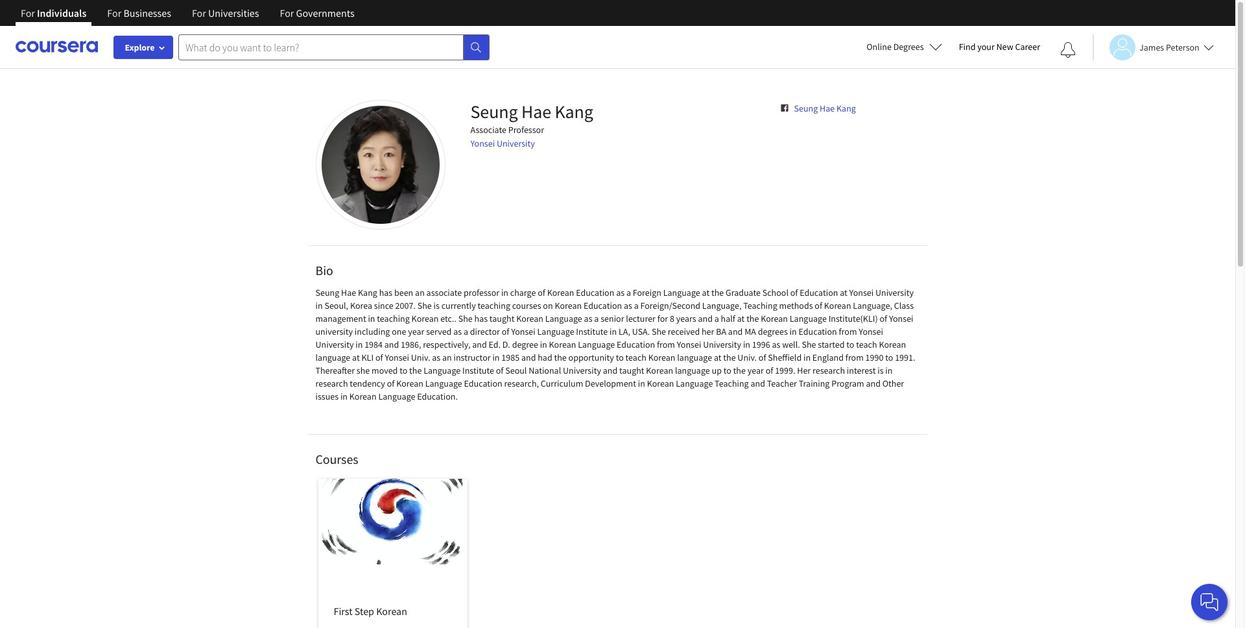 Task type: locate. For each thing, give the bounding box(es) containing it.
1 vertical spatial teaching
[[377, 313, 410, 324]]

institute
[[576, 326, 608, 337], [463, 365, 494, 376]]

she down for
[[652, 326, 666, 337]]

of left 1999.
[[766, 365, 774, 376]]

0 vertical spatial teach
[[857, 339, 878, 350]]

for left universities
[[192, 6, 206, 19]]

year up 1986,
[[408, 326, 425, 337]]

is down 'associate'
[[434, 300, 440, 311]]

teaching down professor
[[478, 300, 511, 311]]

1 horizontal spatial seung
[[471, 100, 518, 123]]

in left charge
[[502, 287, 509, 299]]

1991.
[[896, 352, 916, 363]]

hae for seung hae kang has been an associate professor in charge of korean education as a foreign language at the graduate school of education at yonsei university in seoul, korea since 2007. she is currently teaching courses on korean education as a foreign/second language, teaching methods of korean language, class management in teaching korean etc.. she has taught korean language as a senior lecturer for 8 years and a half at the korean language institute(kli) of yonsei university including one year served as a director of yonsei language institute in la, usa. she received her ba and ma degrees in education from yonsei university in 1984 and 1986, respectively, and ed. d. degree in korean language education from yonsei university in 1996 as well. she started to teach korean language at kli of yonsei univ. as an instructor in 1985 and had the opportunity to teach korean language at the univ. of sheffield in england from 1990 to 1991. thereafter she moved to the language institute of seoul national university and taught korean language up to the year of 1999. her research interest is in research tendency of korean language education research, curriculum development in korean language teaching and teacher training program and other issues in korean language education.
[[341, 287, 356, 299]]

profile image
[[316, 100, 445, 230]]

sheffield
[[769, 352, 802, 363]]

3 for from the left
[[192, 6, 206, 19]]

university
[[497, 138, 535, 149], [876, 287, 914, 299], [316, 339, 354, 350], [704, 339, 742, 350], [563, 365, 602, 376]]

is
[[434, 300, 440, 311], [878, 365, 884, 376]]

institute down senior
[[576, 326, 608, 337]]

1996
[[753, 339, 771, 350]]

school
[[763, 287, 789, 299]]

1 horizontal spatial kang
[[555, 100, 594, 123]]

0 vertical spatial teaching
[[478, 300, 511, 311]]

1 vertical spatial institute
[[463, 365, 494, 376]]

seoul
[[506, 365, 527, 376]]

kang
[[555, 100, 594, 123], [837, 103, 856, 114], [358, 287, 378, 299]]

opportunity
[[569, 352, 614, 363]]

0 vertical spatial institute
[[576, 326, 608, 337]]

0 horizontal spatial teaching
[[377, 313, 410, 324]]

issues
[[316, 391, 339, 402]]

0 horizontal spatial seung
[[316, 287, 340, 299]]

hae inside seung hae kang has been an associate professor in charge of korean education as a foreign language at the graduate school of education at yonsei university in seoul, korea since 2007. she is currently teaching courses on korean education as a foreign/second language, teaching methods of korean language, class management in teaching korean etc.. she has taught korean language as a senior lecturer for 8 years and a half at the korean language institute(kli) of yonsei university including one year served as a director of yonsei language institute in la, usa. she received her ba and ma degrees in education from yonsei university in 1984 and 1986, respectively, and ed. d. degree in korean language education from yonsei university in 1996 as well. she started to teach korean language at kli of yonsei univ. as an instructor in 1985 and had the opportunity to teach korean language at the univ. of sheffield in england from 1990 to 1991. thereafter she moved to the language institute of seoul national university and taught korean language up to the year of 1999. her research interest is in research tendency of korean language education research, curriculum development in korean language teaching and teacher training program and other issues in korean language education.
[[341, 287, 356, 299]]

in up well.
[[790, 326, 797, 337]]

first
[[334, 605, 353, 618]]

management
[[316, 313, 366, 324]]

of left seoul
[[496, 365, 504, 376]]

bio
[[316, 262, 333, 278]]

2 horizontal spatial seung
[[795, 103, 818, 114]]

2 for from the left
[[107, 6, 122, 19]]

in down ma
[[744, 339, 751, 350]]

research down england
[[813, 365, 846, 376]]

0 horizontal spatial teach
[[626, 352, 647, 363]]

she down currently
[[459, 313, 473, 324]]

seoul,
[[325, 300, 349, 311]]

kang for seung hae kang
[[837, 103, 856, 114]]

yonsei down the associate on the left of page
[[471, 138, 495, 149]]

businesses
[[124, 6, 171, 19]]

and down the director
[[473, 339, 487, 350]]

university
[[316, 326, 353, 337]]

individuals
[[37, 6, 87, 19]]

seung inside seung hae kang associate professor yonsei university
[[471, 100, 518, 123]]

language, up half
[[703, 300, 742, 311]]

1 horizontal spatial teaching
[[478, 300, 511, 311]]

program
[[832, 378, 865, 389]]

of up on
[[538, 287, 546, 299]]

language left up
[[675, 365, 710, 376]]

teach down usa.
[[626, 352, 647, 363]]

as left senior
[[584, 313, 593, 324]]

1 horizontal spatial is
[[878, 365, 884, 376]]

as
[[617, 287, 625, 299], [624, 300, 633, 311], [584, 313, 593, 324], [454, 326, 462, 337], [772, 339, 781, 350], [432, 352, 441, 363]]

as down etc..
[[454, 326, 462, 337]]

1 vertical spatial year
[[748, 365, 764, 376]]

1 horizontal spatial taught
[[620, 365, 645, 376]]

coursera image
[[16, 37, 98, 57]]

1 horizontal spatial univ.
[[738, 352, 757, 363]]

1 horizontal spatial teach
[[857, 339, 878, 350]]

foreign/second
[[641, 300, 701, 311]]

has up the "since"
[[379, 287, 393, 299]]

teaching up one
[[377, 313, 410, 324]]

1 horizontal spatial year
[[748, 365, 764, 376]]

in
[[502, 287, 509, 299], [316, 300, 323, 311], [368, 313, 375, 324], [610, 326, 617, 337], [790, 326, 797, 337], [356, 339, 363, 350], [540, 339, 548, 350], [744, 339, 751, 350], [493, 352, 500, 363], [804, 352, 811, 363], [886, 365, 893, 376], [638, 378, 646, 389], [341, 391, 348, 402]]

university up "class"
[[876, 287, 914, 299]]

her
[[798, 365, 811, 376]]

1 horizontal spatial research
[[813, 365, 846, 376]]

and down the "interest"
[[867, 378, 881, 389]]

seung
[[471, 100, 518, 123], [795, 103, 818, 114], [316, 287, 340, 299]]

graduate
[[726, 287, 761, 299]]

language, up institute(kli)
[[854, 300, 893, 311]]

teacher
[[768, 378, 797, 389]]

a up lecturer
[[634, 300, 639, 311]]

for
[[21, 6, 35, 19], [107, 6, 122, 19], [192, 6, 206, 19], [280, 6, 294, 19]]

she
[[418, 300, 432, 311], [459, 313, 473, 324], [652, 326, 666, 337], [802, 339, 817, 350]]

in up including
[[368, 313, 375, 324]]

in right issues
[[341, 391, 348, 402]]

year
[[408, 326, 425, 337], [748, 365, 764, 376]]

0 vertical spatial taught
[[490, 313, 515, 324]]

seung inside seung hae kang has been an associate professor in charge of korean education as a foreign language at the graduate school of education at yonsei university in seoul, korea since 2007. she is currently teaching courses on korean education as a foreign/second language, teaching methods of korean language, class management in teaching korean etc.. she has taught korean language as a senior lecturer for 8 years and a half at the korean language institute(kli) of yonsei university including one year served as a director of yonsei language institute in la, usa. she received her ba and ma degrees in education from yonsei university in 1984 and 1986, respectively, and ed. d. degree in korean language education from yonsei university in 1996 as well. she started to teach korean language at kli of yonsei univ. as an instructor in 1985 and had the opportunity to teach korean language at the univ. of sheffield in england from 1990 to 1991. thereafter she moved to the language institute of seoul national university and taught korean language up to the year of 1999. her research interest is in research tendency of korean language education research, curriculum development in korean language teaching and teacher training program and other issues in korean language education.
[[316, 287, 340, 299]]

has up the director
[[475, 313, 488, 324]]

has
[[379, 287, 393, 299], [475, 313, 488, 324]]

2 horizontal spatial kang
[[837, 103, 856, 114]]

for for universities
[[192, 6, 206, 19]]

hae inside seung hae kang associate professor yonsei university
[[522, 100, 552, 123]]

lecturer
[[626, 313, 656, 324]]

for for individuals
[[21, 6, 35, 19]]

0 horizontal spatial language,
[[703, 300, 742, 311]]

4 for from the left
[[280, 6, 294, 19]]

show notifications image
[[1061, 42, 1077, 58]]

teaching down up
[[715, 378, 749, 389]]

0 horizontal spatial institute
[[463, 365, 494, 376]]

1 vertical spatial has
[[475, 313, 488, 324]]

taught up development
[[620, 365, 645, 376]]

kang inside seung hae kang associate professor yonsei university
[[555, 100, 594, 123]]

senior
[[601, 313, 625, 324]]

seung for seung hae kang has been an associate professor in charge of korean education as a foreign language at the graduate school of education at yonsei university in seoul, korea since 2007. she is currently teaching courses on korean education as a foreign/second language, teaching methods of korean language, class management in teaching korean etc.. she has taught korean language as a senior lecturer for 8 years and a half at the korean language institute(kli) of yonsei university including one year served as a director of yonsei language institute in la, usa. she received her ba and ma degrees in education from yonsei university in 1984 and 1986, respectively, and ed. d. degree in korean language education from yonsei university in 1996 as well. she started to teach korean language at kli of yonsei univ. as an instructor in 1985 and had the opportunity to teach korean language at the univ. of sheffield in england from 1990 to 1991. thereafter she moved to the language institute of seoul national university and taught korean language up to the year of 1999. her research interest is in research tendency of korean language education research, curriculum development in korean language teaching and teacher training program and other issues in korean language education.
[[316, 287, 340, 299]]

1 horizontal spatial language,
[[854, 300, 893, 311]]

1 horizontal spatial an
[[443, 352, 452, 363]]

1 language, from the left
[[703, 300, 742, 311]]

language up up
[[678, 352, 713, 363]]

1 horizontal spatial institute
[[576, 326, 608, 337]]

univ. down the 1996
[[738, 352, 757, 363]]

language,
[[703, 300, 742, 311], [854, 300, 893, 311]]

the
[[712, 287, 724, 299], [747, 313, 760, 324], [554, 352, 567, 363], [724, 352, 736, 363], [410, 365, 422, 376], [734, 365, 746, 376]]

and
[[699, 313, 713, 324], [729, 326, 743, 337], [385, 339, 399, 350], [473, 339, 487, 350], [522, 352, 536, 363], [603, 365, 618, 376], [751, 378, 766, 389], [867, 378, 881, 389]]

0 horizontal spatial is
[[434, 300, 440, 311]]

1 vertical spatial an
[[443, 352, 452, 363]]

8
[[670, 313, 675, 324]]

0 vertical spatial year
[[408, 326, 425, 337]]

hae for seung hae kang
[[820, 103, 835, 114]]

to right the started
[[847, 339, 855, 350]]

2 horizontal spatial hae
[[820, 103, 835, 114]]

associate
[[471, 124, 507, 136]]

at
[[702, 287, 710, 299], [840, 287, 848, 299], [738, 313, 745, 324], [352, 352, 360, 363], [714, 352, 722, 363]]

she right well.
[[802, 339, 817, 350]]

from down institute(kli)
[[839, 326, 858, 337]]

from down received
[[657, 339, 676, 350]]

university down professor
[[497, 138, 535, 149]]

an down respectively, at the bottom
[[443, 352, 452, 363]]

charge
[[511, 287, 536, 299]]

teaching down school
[[744, 300, 778, 311]]

1 horizontal spatial hae
[[522, 100, 552, 123]]

0 vertical spatial has
[[379, 287, 393, 299]]

research down thereafter
[[316, 378, 348, 389]]

kang inside seung hae kang has been an associate professor in charge of korean education as a foreign language at the graduate school of education at yonsei university in seoul, korea since 2007. she is currently teaching courses on korean education as a foreign/second language, teaching methods of korean language, class management in teaching korean etc.. she has taught korean language as a senior lecturer for 8 years and a half at the korean language institute(kli) of yonsei university including one year served as a director of yonsei language institute in la, usa. she received her ba and ma degrees in education from yonsei university in 1984 and 1986, respectively, and ed. d. degree in korean language education from yonsei university in 1996 as well. she started to teach korean language at kli of yonsei univ. as an instructor in 1985 and had the opportunity to teach korean language at the univ. of sheffield in england from 1990 to 1991. thereafter she moved to the language institute of seoul national university and taught korean language up to the year of 1999. her research interest is in research tendency of korean language education research, curriculum development in korean language teaching and teacher training program and other issues in korean language education.
[[358, 287, 378, 299]]

online degrees button
[[857, 32, 953, 61]]

yonsei
[[471, 138, 495, 149], [850, 287, 874, 299], [890, 313, 914, 324], [511, 326, 536, 337], [859, 326, 884, 337], [677, 339, 702, 350], [385, 352, 409, 363]]

univ.
[[411, 352, 431, 363], [738, 352, 757, 363]]

None search field
[[178, 34, 490, 60]]

as down respectively, at the bottom
[[432, 352, 441, 363]]

1 for from the left
[[21, 6, 35, 19]]

year down the 1996
[[748, 365, 764, 376]]

yonsei university link
[[471, 138, 535, 149]]

d.
[[503, 339, 511, 350]]

0 horizontal spatial an
[[415, 287, 425, 299]]

an right been
[[415, 287, 425, 299]]

language
[[664, 287, 701, 299], [546, 313, 583, 324], [790, 313, 827, 324], [538, 326, 575, 337], [578, 339, 615, 350], [424, 365, 461, 376], [426, 378, 463, 389], [676, 378, 713, 389], [379, 391, 416, 402]]

since
[[374, 300, 394, 311]]

online
[[867, 41, 892, 53]]

had
[[538, 352, 553, 363]]

for left governments
[[280, 6, 294, 19]]

0 horizontal spatial hae
[[341, 287, 356, 299]]

she right 2007.
[[418, 300, 432, 311]]

to
[[847, 339, 855, 350], [616, 352, 624, 363], [886, 352, 894, 363], [400, 365, 408, 376], [724, 365, 732, 376]]

in down ed. in the left bottom of the page
[[493, 352, 500, 363]]

hae
[[522, 100, 552, 123], [820, 103, 835, 114], [341, 287, 356, 299]]

taught up the director
[[490, 313, 515, 324]]

career
[[1016, 41, 1041, 53]]

her
[[702, 326, 715, 337]]

for universities
[[192, 6, 259, 19]]

kang for seung hae kang associate professor yonsei university
[[555, 100, 594, 123]]

in right development
[[638, 378, 646, 389]]

for left businesses
[[107, 6, 122, 19]]

interest
[[847, 365, 876, 376]]

at left kli
[[352, 352, 360, 363]]

chat with us image
[[1200, 592, 1221, 613]]

teaching
[[478, 300, 511, 311], [377, 313, 410, 324]]

is down 1990
[[878, 365, 884, 376]]

for for businesses
[[107, 6, 122, 19]]

0 horizontal spatial taught
[[490, 313, 515, 324]]

0 horizontal spatial univ.
[[411, 352, 431, 363]]

half
[[721, 313, 736, 324]]

of down moved
[[387, 378, 395, 389]]

kang for seung hae kang has been an associate professor in charge of korean education as a foreign language at the graduate school of education at yonsei university in seoul, korea since 2007. she is currently teaching courses on korean education as a foreign/second language, teaching methods of korean language, class management in teaching korean etc.. she has taught korean language as a senior lecturer for 8 years and a half at the korean language institute(kli) of yonsei university including one year served as a director of yonsei language institute in la, usa. she received her ba and ma degrees in education from yonsei university in 1984 and 1986, respectively, and ed. d. degree in korean language education from yonsei university in 1996 as well. she started to teach korean language at kli of yonsei univ. as an instructor in 1985 and had the opportunity to teach korean language at the univ. of sheffield in england from 1990 to 1991. thereafter she moved to the language institute of seoul national university and taught korean language up to the year of 1999. her research interest is in research tendency of korean language education research, curriculum development in korean language teaching and teacher training program and other issues in korean language education.
[[358, 287, 378, 299]]

univ. down 1986,
[[411, 352, 431, 363]]

universities
[[208, 6, 259, 19]]

research
[[813, 365, 846, 376], [316, 378, 348, 389]]

institute down "instructor"
[[463, 365, 494, 376]]

education
[[576, 287, 615, 299], [800, 287, 839, 299], [584, 300, 622, 311], [799, 326, 838, 337], [617, 339, 656, 350], [464, 378, 503, 389]]

0 horizontal spatial research
[[316, 378, 348, 389]]

teach up 1990
[[857, 339, 878, 350]]

at left graduate
[[702, 287, 710, 299]]

institute(kli)
[[829, 313, 878, 324]]

language up thereafter
[[316, 352, 351, 363]]

0 horizontal spatial kang
[[358, 287, 378, 299]]

in left 1984
[[356, 339, 363, 350]]

of right institute(kli)
[[880, 313, 888, 324]]

she
[[357, 365, 370, 376]]

step
[[355, 605, 374, 618]]



Task type: describe. For each thing, give the bounding box(es) containing it.
a left half
[[715, 313, 720, 324]]

as left the foreign
[[617, 287, 625, 299]]

education.
[[417, 391, 458, 402]]

in up other
[[886, 365, 893, 376]]

as down degrees
[[772, 339, 781, 350]]

a left the director
[[464, 326, 468, 337]]

first step korean link
[[318, 479, 468, 628]]

2007.
[[396, 300, 416, 311]]

of up methods
[[791, 287, 798, 299]]

university down "ba" on the right bottom
[[704, 339, 742, 350]]

in up had
[[540, 339, 548, 350]]

ma
[[745, 326, 757, 337]]

1 vertical spatial research
[[316, 378, 348, 389]]

hae for seung hae kang associate professor yonsei university
[[522, 100, 552, 123]]

director
[[470, 326, 500, 337]]

at up up
[[714, 352, 722, 363]]

seung for seung hae kang
[[795, 103, 818, 114]]

0 horizontal spatial has
[[379, 287, 393, 299]]

la,
[[619, 326, 631, 337]]

1985
[[502, 352, 520, 363]]

at right half
[[738, 313, 745, 324]]

university down opportunity
[[563, 365, 602, 376]]

yonsei up institute(kli)
[[850, 287, 874, 299]]

online degrees
[[867, 41, 924, 53]]

1 vertical spatial teaching
[[715, 378, 749, 389]]

other
[[883, 378, 905, 389]]

0 horizontal spatial year
[[408, 326, 425, 337]]

for
[[658, 313, 669, 324]]

usa.
[[633, 326, 650, 337]]

ba
[[717, 326, 727, 337]]

1990
[[866, 352, 884, 363]]

2 univ. from the left
[[738, 352, 757, 363]]

korea
[[350, 300, 372, 311]]

the down "ba" on the right bottom
[[724, 352, 736, 363]]

courses
[[513, 300, 542, 311]]

kli
[[362, 352, 374, 363]]

research,
[[505, 378, 539, 389]]

of up the d.
[[502, 326, 510, 337]]

governments
[[296, 6, 355, 19]]

0 vertical spatial from
[[839, 326, 858, 337]]

curriculum
[[541, 378, 584, 389]]

1984
[[365, 339, 383, 350]]

1 univ. from the left
[[411, 352, 431, 363]]

university down the "university"
[[316, 339, 354, 350]]

the right up
[[734, 365, 746, 376]]

development
[[585, 378, 637, 389]]

1999.
[[776, 365, 796, 376]]

moved
[[372, 365, 398, 376]]

0 vertical spatial research
[[813, 365, 846, 376]]

banner navigation
[[10, 0, 365, 36]]

a left senior
[[595, 313, 599, 324]]

etc..
[[441, 313, 457, 324]]

ed.
[[489, 339, 501, 350]]

0 vertical spatial an
[[415, 287, 425, 299]]

the down 1986,
[[410, 365, 422, 376]]

professor
[[509, 124, 544, 136]]

1 vertical spatial is
[[878, 365, 884, 376]]

been
[[395, 287, 414, 299]]

for governments
[[280, 6, 355, 19]]

peterson
[[1167, 41, 1200, 53]]

find
[[960, 41, 976, 53]]

in up her
[[804, 352, 811, 363]]

degree
[[512, 339, 539, 350]]

1 vertical spatial teach
[[626, 352, 647, 363]]

and down one
[[385, 339, 399, 350]]

james peterson button
[[1093, 34, 1215, 60]]

seung hae kang link
[[795, 103, 856, 114]]

on
[[543, 300, 553, 311]]

thereafter
[[316, 365, 355, 376]]

class
[[895, 300, 914, 311]]

the right had
[[554, 352, 567, 363]]

professor
[[464, 287, 500, 299]]

in left la,
[[610, 326, 617, 337]]

in left seoul, on the top left
[[316, 300, 323, 311]]

foreign
[[633, 287, 662, 299]]

explore
[[125, 42, 155, 53]]

yonsei up degree
[[511, 326, 536, 337]]

national
[[529, 365, 561, 376]]

1986,
[[401, 339, 421, 350]]

yonsei up moved
[[385, 352, 409, 363]]

of right methods
[[815, 300, 823, 311]]

respectively,
[[423, 339, 471, 350]]

and up development
[[603, 365, 618, 376]]

to right moved
[[400, 365, 408, 376]]

the left graduate
[[712, 287, 724, 299]]

degrees
[[758, 326, 788, 337]]

for individuals
[[21, 6, 87, 19]]

and right "ba" on the right bottom
[[729, 326, 743, 337]]

new
[[997, 41, 1014, 53]]

as up lecturer
[[624, 300, 633, 311]]

for for governments
[[280, 6, 294, 19]]

to right 1990
[[886, 352, 894, 363]]

0 vertical spatial is
[[434, 300, 440, 311]]

What do you want to learn? text field
[[178, 34, 464, 60]]

for businesses
[[107, 6, 171, 19]]

received
[[668, 326, 700, 337]]

yonsei down institute(kli)
[[859, 326, 884, 337]]

james
[[1140, 41, 1165, 53]]

a left the foreign
[[627, 287, 631, 299]]

to right up
[[724, 365, 732, 376]]

to down la,
[[616, 352, 624, 363]]

at up institute(kli)
[[840, 287, 848, 299]]

training
[[799, 378, 830, 389]]

seung hae kang associate professor yonsei university
[[471, 100, 594, 149]]

1 vertical spatial from
[[657, 339, 676, 350]]

yonsei inside seung hae kang associate professor yonsei university
[[471, 138, 495, 149]]

seung hae kang
[[795, 103, 856, 114]]

your
[[978, 41, 995, 53]]

and up her
[[699, 313, 713, 324]]

explore button
[[114, 36, 173, 59]]

seung for seung hae kang associate professor yonsei university
[[471, 100, 518, 123]]

one
[[392, 326, 407, 337]]

years
[[677, 313, 697, 324]]

yonsei down received
[[677, 339, 702, 350]]

tendency
[[350, 378, 385, 389]]

instructor
[[454, 352, 491, 363]]

university inside seung hae kang associate professor yonsei university
[[497, 138, 535, 149]]

yonsei down "class"
[[890, 313, 914, 324]]

associate
[[427, 287, 462, 299]]

find your new career
[[960, 41, 1041, 53]]

1 horizontal spatial has
[[475, 313, 488, 324]]

up
[[712, 365, 722, 376]]

of down the 1996
[[759, 352, 767, 363]]

find your new career link
[[953, 39, 1047, 55]]

2 language, from the left
[[854, 300, 893, 311]]

and left teacher
[[751, 378, 766, 389]]

degrees
[[894, 41, 924, 53]]

well.
[[783, 339, 801, 350]]

the up ma
[[747, 313, 760, 324]]

seung hae kang has been an associate professor in charge of korean education as a foreign language at the graduate school of education at yonsei university in seoul, korea since 2007. she is currently teaching courses on korean education as a foreign/second language, teaching methods of korean language, class management in teaching korean etc.. she has taught korean language as a senior lecturer for 8 years and a half at the korean language institute(kli) of yonsei university including one year served as a director of yonsei language institute in la, usa. she received her ba and ma degrees in education from yonsei university in 1984 and 1986, respectively, and ed. d. degree in korean language education from yonsei university in 1996 as well. she started to teach korean language at kli of yonsei univ. as an instructor in 1985 and had the opportunity to teach korean language at the univ. of sheffield in england from 1990 to 1991. thereafter she moved to the language institute of seoul national university and taught korean language up to the year of 1999. her research interest is in research tendency of korean language education research, curriculum development in korean language teaching and teacher training program and other issues in korean language education.
[[316, 287, 916, 402]]

started
[[819, 339, 845, 350]]

including
[[355, 326, 390, 337]]

and down degree
[[522, 352, 536, 363]]

of right kli
[[376, 352, 383, 363]]

served
[[426, 326, 452, 337]]

2 vertical spatial from
[[846, 352, 864, 363]]

1 vertical spatial taught
[[620, 365, 645, 376]]

currently
[[442, 300, 476, 311]]

0 vertical spatial teaching
[[744, 300, 778, 311]]

methods
[[780, 300, 813, 311]]

first step korean
[[334, 605, 407, 618]]



Task type: vqa. For each thing, say whether or not it's contained in the screenshot.
"Sales"
no



